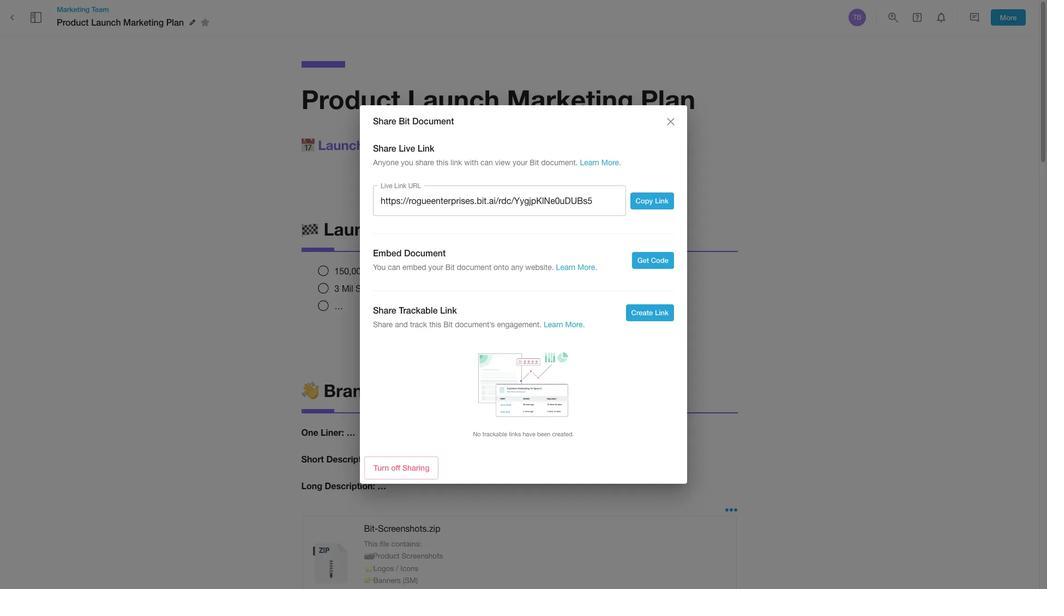 Task type: describe. For each thing, give the bounding box(es) containing it.
more. inside share live link anyone you share this link with can view your bit document. learn more.
[[602, 158, 621, 167]]

no
[[473, 431, 481, 438]]

… down 3
[[335, 301, 343, 311]]

can inside share live link anyone you share this link with can view your bit document. learn more.
[[481, 158, 493, 167]]

can inside embed document you can embed your bit document onto any website. learn more.
[[388, 263, 401, 272]]

1 vertical spatial marketing
[[123, 17, 164, 27]]

have
[[523, 431, 536, 438]]

2022
[[445, 137, 474, 153]]

learn inside share live link anyone you share this link with can view your bit document. learn more.
[[580, 158, 600, 167]]

goals
[[390, 219, 438, 239]]

🏁
[[301, 219, 319, 239]]

social
[[356, 284, 380, 294]]

marketing team
[[57, 5, 109, 14]]

launch up embed
[[324, 219, 385, 239]]

create
[[632, 308, 653, 317]]

1,
[[431, 137, 442, 153]]

media
[[382, 284, 406, 294]]

contains:
[[392, 540, 422, 548]]

onto
[[494, 263, 509, 272]]

engagement.
[[497, 320, 542, 329]]

short
[[301, 454, 324, 464]]

live
[[399, 143, 415, 153]]

3 mil social media impressions
[[335, 284, 456, 294]]

create link
[[632, 308, 669, 317]]

more button
[[991, 9, 1026, 26]]

0 vertical spatial document
[[413, 116, 454, 126]]

launch right 📅
[[318, 137, 364, 153]]

🏁 launch goals
[[301, 219, 438, 239]]

0 horizontal spatial product launch marketing plan
[[57, 17, 184, 27]]

copy
[[636, 196, 653, 205]]

file
[[380, 540, 390, 548]]

more. inside share trackable link share and track this bit document's engagement. learn more.
[[566, 320, 585, 329]]

this for live
[[436, 158, 449, 167]]

share for share live link anyone you share this link with can view your bit document. learn more.
[[373, 143, 397, 153]]

document
[[457, 263, 492, 272]]

1 horizontal spatial /
[[404, 380, 411, 401]]

/ inside 'this file contains: 📷product screenshots ⭐️logos / icons 👉banners (sm)'
[[396, 564, 399, 573]]

👋 branding / message
[[301, 380, 491, 401]]

share bit document
[[373, 116, 454, 126]]

document.
[[541, 158, 578, 167]]

📷product
[[364, 552, 400, 560]]

… for long description: …
[[378, 481, 387, 491]]

description: for short
[[327, 454, 377, 464]]

launch up the 'share bit document'
[[408, 83, 500, 115]]

👉banners
[[364, 576, 401, 585]]

liner:
[[321, 427, 344, 438]]

📅 launch date: jan 1, 2022
[[301, 137, 474, 153]]

bit-
[[364, 524, 378, 534]]

0 horizontal spatial plan
[[166, 17, 184, 27]]

get code button
[[632, 252, 674, 269]]

get code
[[638, 256, 669, 265]]

document inside embed document you can embed your bit document onto any website. learn more.
[[404, 248, 446, 258]]

trackable
[[483, 431, 508, 438]]

learn inside embed document you can embed your bit document onto any website. learn more.
[[556, 263, 576, 272]]

👋
[[301, 380, 319, 401]]

0 vertical spatial marketing
[[57, 5, 90, 14]]

bit up jan
[[399, 116, 410, 126]]

anyone
[[373, 158, 399, 167]]

code
[[651, 256, 669, 265]]

tb
[[854, 14, 862, 21]]

description: for long
[[325, 481, 375, 491]]

impressions
[[409, 284, 456, 294]]

website.
[[526, 263, 554, 272]]

short description: …
[[301, 454, 388, 464]]

this
[[364, 540, 378, 548]]

message
[[416, 380, 491, 401]]

share
[[416, 158, 434, 167]]

turn off sharing
[[374, 463, 430, 472]]

copy link button
[[631, 193, 674, 209]]

link
[[451, 158, 462, 167]]

one
[[301, 427, 318, 438]]

long
[[301, 481, 323, 491]]

links
[[509, 431, 521, 438]]

get
[[638, 256, 649, 265]]

1 horizontal spatial product launch marketing plan
[[301, 83, 696, 115]]

no trackable links have been created.
[[473, 431, 574, 438]]

0 vertical spatial learn more. link
[[580, 158, 621, 167]]

learn more. link for document
[[556, 263, 598, 272]]

3
[[335, 284, 340, 294]]

embed document you can embed your bit document onto any website. learn more.
[[373, 248, 598, 272]]

trackable
[[399, 305, 438, 315]]

team
[[92, 5, 109, 14]]

marketing team link
[[57, 4, 214, 14]]

tb button
[[847, 7, 868, 28]]



Task type: locate. For each thing, give the bounding box(es) containing it.
marketing
[[57, 5, 90, 14], [123, 17, 164, 27], [507, 83, 634, 115]]

2 share from the top
[[373, 143, 397, 153]]

icons
[[401, 564, 419, 573]]

bit inside share trackable link share and track this bit document's engagement. learn more.
[[444, 320, 453, 329]]

this
[[436, 158, 449, 167], [429, 320, 442, 329]]

1 horizontal spatial your
[[513, 158, 528, 167]]

0 vertical spatial more.
[[602, 158, 621, 167]]

1 vertical spatial description:
[[325, 481, 375, 491]]

your inside embed document you can embed your bit document onto any website. learn more.
[[429, 263, 444, 272]]

1 vertical spatial document
[[404, 248, 446, 258]]

… right liner: in the left bottom of the page
[[347, 427, 355, 438]]

share up date:
[[373, 116, 397, 126]]

0 vertical spatial plan
[[166, 17, 184, 27]]

2 vertical spatial learn
[[544, 320, 563, 329]]

bit
[[399, 116, 410, 126], [530, 158, 539, 167], [446, 263, 455, 272], [444, 320, 453, 329]]

more
[[1001, 13, 1017, 22]]

0 vertical spatial product
[[57, 17, 89, 27]]

off
[[391, 463, 401, 472]]

screenshots
[[402, 552, 443, 560]]

1 horizontal spatial marketing
[[123, 17, 164, 27]]

branding
[[324, 380, 399, 401]]

track
[[410, 320, 427, 329]]

None text field
[[373, 186, 626, 216]]

1 horizontal spatial product
[[301, 83, 400, 115]]

description: down short description: …
[[325, 481, 375, 491]]

more.
[[602, 158, 621, 167], [578, 263, 598, 272], [566, 320, 585, 329]]

created.
[[552, 431, 574, 438]]

thousand
[[369, 266, 407, 276]]

dialog containing share bit document
[[360, 105, 688, 484]]

your inside share live link anyone you share this link with can view your bit document. learn more.
[[513, 158, 528, 167]]

📅
[[301, 137, 315, 153]]

document's
[[455, 320, 495, 329]]

sharing
[[403, 463, 430, 472]]

been
[[537, 431, 551, 438]]

150,000
[[335, 266, 366, 276]]

150,000 thousand downloads
[[335, 266, 453, 276]]

1 vertical spatial product launch marketing plan
[[301, 83, 696, 115]]

learn right engagement. on the bottom of the page
[[544, 320, 563, 329]]

learn
[[580, 158, 600, 167], [556, 263, 576, 272], [544, 320, 563, 329]]

… down turn on the bottom left
[[378, 481, 387, 491]]

bit inside share live link anyone you share this link with can view your bit document. learn more.
[[530, 158, 539, 167]]

1 horizontal spatial plan
[[641, 83, 696, 115]]

bit left document. at the right top of page
[[530, 158, 539, 167]]

this inside share live link anyone you share this link with can view your bit document. learn more.
[[436, 158, 449, 167]]

learn more. link for trackable
[[544, 320, 585, 329]]

share for share trackable link share and track this bit document's engagement. learn more.
[[373, 305, 397, 315]]

bit-screenshots.zip
[[364, 524, 441, 534]]

… for one liner: …
[[347, 427, 355, 438]]

this file contains: 📷product screenshots ⭐️logos / icons 👉banners (sm)
[[364, 540, 443, 585]]

long description: …
[[301, 481, 387, 491]]

1 vertical spatial product
[[301, 83, 400, 115]]

embed
[[403, 263, 426, 272]]

plan
[[166, 17, 184, 27], [641, 83, 696, 115]]

your right the view
[[513, 158, 528, 167]]

link down impressions
[[440, 305, 457, 315]]

learn more. link
[[580, 158, 621, 167], [556, 263, 598, 272], [544, 320, 585, 329]]

document up 1, on the left top of the page
[[413, 116, 454, 126]]

/
[[404, 380, 411, 401], [396, 564, 399, 573]]

learn more. link right engagement. on the bottom of the page
[[544, 320, 585, 329]]

2 vertical spatial more.
[[566, 320, 585, 329]]

can
[[481, 158, 493, 167], [388, 263, 401, 272]]

0 vertical spatial product launch marketing plan
[[57, 17, 184, 27]]

2 horizontal spatial marketing
[[507, 83, 634, 115]]

share for share bit document
[[373, 116, 397, 126]]

your up impressions
[[429, 263, 444, 272]]

turn
[[374, 463, 389, 472]]

you
[[373, 263, 386, 272]]

more. inside embed document you can embed your bit document onto any website. learn more.
[[578, 263, 598, 272]]

and
[[395, 320, 408, 329]]

/ left message
[[404, 380, 411, 401]]

0 horizontal spatial can
[[388, 263, 401, 272]]

0 vertical spatial this
[[436, 158, 449, 167]]

4 share from the top
[[373, 320, 393, 329]]

mil
[[342, 284, 353, 294]]

0 vertical spatial description:
[[327, 454, 377, 464]]

description: up long description: …
[[327, 454, 377, 464]]

share up the anyone
[[373, 143, 397, 153]]

this right track
[[429, 320, 442, 329]]

1 vertical spatial /
[[396, 564, 399, 573]]

1 vertical spatial plan
[[641, 83, 696, 115]]

one liner: …
[[301, 427, 355, 438]]

screenshots.zip
[[378, 524, 441, 534]]

any
[[511, 263, 524, 272]]

this inside share trackable link share and track this bit document's engagement. learn more.
[[429, 320, 442, 329]]

0 vertical spatial your
[[513, 158, 528, 167]]

0 vertical spatial /
[[404, 380, 411, 401]]

bit left document's
[[444, 320, 453, 329]]

share trackable link share and track this bit document's engagement. learn more.
[[373, 305, 585, 329]]

link right copy
[[655, 196, 669, 205]]

turn off sharing button
[[365, 457, 439, 480]]

with
[[465, 158, 479, 167]]

product launch marketing plan
[[57, 17, 184, 27], [301, 83, 696, 115]]

launch
[[91, 17, 121, 27], [408, 83, 500, 115], [318, 137, 364, 153], [324, 219, 385, 239]]

2 vertical spatial learn more. link
[[544, 320, 585, 329]]

date:
[[368, 137, 401, 153]]

0 horizontal spatial product
[[57, 17, 89, 27]]

description:
[[327, 454, 377, 464], [325, 481, 375, 491]]

share live link anyone you share this link with can view your bit document. learn more.
[[373, 143, 621, 167]]

you
[[401, 158, 414, 167]]

this left link
[[436, 158, 449, 167]]

bit left 'document'
[[446, 263, 455, 272]]

⭐️logos
[[364, 564, 394, 573]]

0 horizontal spatial /
[[396, 564, 399, 573]]

create link button
[[626, 305, 674, 321]]

copy link
[[636, 196, 669, 205]]

your
[[513, 158, 528, 167], [429, 263, 444, 272]]

share
[[373, 116, 397, 126], [373, 143, 397, 153], [373, 305, 397, 315], [373, 320, 393, 329]]

1 vertical spatial learn
[[556, 263, 576, 272]]

launch down team
[[91, 17, 121, 27]]

… for short description: …
[[379, 454, 388, 464]]

(sm)
[[403, 576, 418, 585]]

can right you
[[388, 263, 401, 272]]

0 horizontal spatial marketing
[[57, 5, 90, 14]]

learn inside share trackable link share and track this bit document's engagement. learn more.
[[544, 320, 563, 329]]

share left and
[[373, 320, 393, 329]]

dialog
[[360, 105, 688, 484]]

learn right document. at the right top of page
[[580, 158, 600, 167]]

link right "create"
[[655, 308, 669, 317]]

link up share
[[418, 143, 435, 153]]

1 share from the top
[[373, 116, 397, 126]]

share inside share live link anyone you share this link with can view your bit document. learn more.
[[373, 143, 397, 153]]

link inside share live link anyone you share this link with can view your bit document. learn more.
[[418, 143, 435, 153]]

favorite image
[[199, 16, 212, 29]]

0 vertical spatial learn
[[580, 158, 600, 167]]

can right with
[[481, 158, 493, 167]]

1 vertical spatial this
[[429, 320, 442, 329]]

… left off
[[379, 454, 388, 464]]

learn more. link right document. at the right top of page
[[580, 158, 621, 167]]

jan
[[405, 137, 427, 153]]

link inside share trackable link share and track this bit document's engagement. learn more.
[[440, 305, 457, 315]]

0 vertical spatial can
[[481, 158, 493, 167]]

3 share from the top
[[373, 305, 397, 315]]

2 vertical spatial marketing
[[507, 83, 634, 115]]

…
[[335, 301, 343, 311], [347, 427, 355, 438], [379, 454, 388, 464], [378, 481, 387, 491]]

1 vertical spatial learn more. link
[[556, 263, 598, 272]]

this for trackable
[[429, 320, 442, 329]]

embed
[[373, 248, 402, 258]]

learn right website. on the top of the page
[[556, 263, 576, 272]]

learn more. link right website. on the top of the page
[[556, 263, 598, 272]]

bit inside embed document you can embed your bit document onto any website. learn more.
[[446, 263, 455, 272]]

document
[[413, 116, 454, 126], [404, 248, 446, 258]]

document up embed at the top left
[[404, 248, 446, 258]]

view
[[495, 158, 511, 167]]

1 horizontal spatial can
[[481, 158, 493, 167]]

1 vertical spatial more.
[[578, 263, 598, 272]]

share up and
[[373, 305, 397, 315]]

/ left icons on the left bottom
[[396, 564, 399, 573]]

downloads
[[410, 266, 453, 276]]

0 horizontal spatial your
[[429, 263, 444, 272]]

link
[[418, 143, 435, 153], [655, 196, 669, 205], [440, 305, 457, 315], [655, 308, 669, 317]]

1 vertical spatial can
[[388, 263, 401, 272]]

1 vertical spatial your
[[429, 263, 444, 272]]



Task type: vqa. For each thing, say whether or not it's contained in the screenshot.
top Remove Bookmark icon
no



